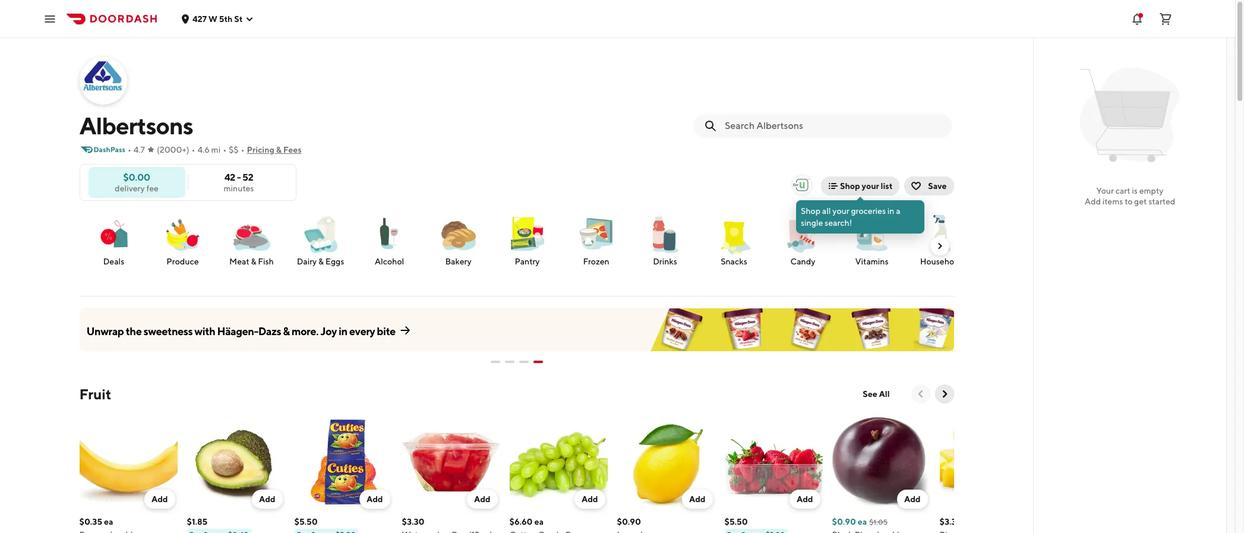 Task type: locate. For each thing, give the bounding box(es) containing it.
st
[[234, 14, 243, 23]]

0 vertical spatial your
[[862, 181, 879, 191]]

snacks image
[[713, 213, 756, 256]]

pantry link
[[498, 213, 557, 267]]

notification bell image
[[1130, 12, 1145, 26]]

1 horizontal spatial in
[[888, 206, 895, 216]]

cotton candy grapes (bunch) image
[[510, 413, 608, 511]]

shop inside button
[[840, 181, 860, 191]]

& left fees
[[276, 145, 282, 155]]

to
[[1125, 197, 1133, 206]]

dairy
[[297, 257, 317, 266]]

1 ea from the left
[[104, 517, 113, 527]]

0 horizontal spatial your
[[833, 206, 850, 216]]

1 horizontal spatial $0.90
[[832, 517, 856, 527]]

•
[[128, 145, 131, 155], [192, 145, 195, 155], [223, 145, 226, 155], [241, 145, 245, 155]]

0 horizontal spatial in
[[339, 325, 347, 338]]

1 horizontal spatial $3.30
[[940, 517, 962, 527]]

&
[[276, 145, 282, 155], [251, 257, 256, 266], [319, 257, 324, 266], [283, 325, 290, 338]]

1 $0.90 from the left
[[617, 517, 641, 527]]

1 horizontal spatial shop
[[840, 181, 860, 191]]

empty retail cart image
[[1074, 59, 1186, 171]]

0 horizontal spatial $0.90
[[617, 517, 641, 527]]

-
[[237, 171, 241, 183]]

cart
[[1116, 186, 1131, 196]]

2 ea from the left
[[534, 517, 544, 527]]

• right $$
[[241, 145, 245, 155]]

shop up the single
[[801, 206, 821, 216]]

frozen image
[[575, 213, 618, 256]]

1 horizontal spatial your
[[862, 181, 879, 191]]

your up search!
[[833, 206, 850, 216]]

1 vertical spatial in
[[339, 325, 347, 338]]

0 vertical spatial shop
[[840, 181, 860, 191]]

1 horizontal spatial ea
[[534, 517, 544, 527]]

42 - 52 minutes
[[224, 171, 254, 193]]

bakery image
[[437, 213, 480, 256]]

ea
[[104, 517, 113, 527], [534, 517, 544, 527], [858, 517, 867, 527]]

shop
[[840, 181, 860, 191], [801, 206, 821, 216]]

$0.90
[[617, 517, 641, 527], [832, 517, 856, 527]]

4.7
[[134, 145, 145, 155]]

1 • from the left
[[128, 145, 131, 155]]

0 horizontal spatial ea
[[104, 517, 113, 527]]

add for hass avocado image
[[259, 494, 275, 504]]

5th
[[219, 14, 233, 23]]

3 ea from the left
[[858, 517, 867, 527]]

sweetness
[[144, 325, 193, 338]]

0 horizontal spatial shop
[[801, 206, 821, 216]]

alcohol image
[[368, 213, 411, 255]]

save
[[928, 181, 947, 191]]

fish
[[258, 257, 274, 266]]

all
[[879, 389, 890, 399]]

$0.90 for $0.90 ea $1.05
[[832, 517, 856, 527]]

snacks link
[[704, 213, 764, 267]]

2 $5.50 from the left
[[725, 517, 748, 527]]

$0.90 ea $1.05
[[832, 517, 888, 527]]

ea left $1.05 on the right bottom
[[858, 517, 867, 527]]

meat
[[229, 257, 249, 266]]

add for large lemon image
[[689, 494, 706, 504]]

1 vertical spatial shop
[[801, 206, 821, 216]]

your
[[862, 181, 879, 191], [833, 206, 850, 216]]

w
[[208, 14, 217, 23]]

$0.90 for $0.90
[[617, 517, 641, 527]]

your inside button
[[862, 181, 879, 191]]

2 horizontal spatial ea
[[858, 517, 867, 527]]

$$
[[229, 145, 239, 155]]

drinks link
[[636, 213, 695, 267]]

mi
[[211, 145, 221, 155]]

eggs
[[326, 257, 344, 266]]

2 $0.90 from the left
[[832, 517, 856, 527]]

black plum (each) image
[[832, 413, 930, 511]]

0 horizontal spatial $5.50
[[294, 517, 318, 527]]

1 $5.50 from the left
[[294, 517, 318, 527]]

add for banana (each) image
[[151, 494, 168, 504]]

Search Albertsons search field
[[725, 119, 942, 133]]

0 items, open order cart image
[[1159, 12, 1173, 26]]

0 vertical spatial in
[[888, 206, 895, 216]]

ea right $0.35
[[104, 517, 113, 527]]

see
[[863, 389, 878, 399]]

in left a
[[888, 206, 895, 216]]

shop inside shop all your groceries in a single search!
[[801, 206, 821, 216]]

ea right $6.60
[[534, 517, 544, 527]]

get
[[1134, 197, 1147, 206]]

$3.30
[[402, 517, 425, 527], [940, 517, 962, 527]]

meat & fish link
[[222, 213, 281, 267]]

watermelon cup (12 oz) image
[[402, 413, 500, 511]]

drinks
[[653, 257, 677, 266]]

add button
[[144, 490, 175, 509], [144, 490, 175, 509], [252, 490, 283, 509], [252, 490, 283, 509], [359, 490, 390, 509], [359, 490, 390, 509], [467, 490, 498, 509], [467, 490, 498, 509], [575, 490, 605, 509], [575, 490, 605, 509], [682, 490, 713, 509], [682, 490, 713, 509], [790, 490, 820, 509], [790, 490, 820, 509], [897, 490, 928, 509], [897, 490, 928, 509]]

deals link
[[84, 213, 144, 267]]

shop up shop all your groceries in a single search! tooltip at top
[[840, 181, 860, 191]]

previous button of carousel image
[[915, 388, 927, 400]]

1 vertical spatial your
[[833, 206, 850, 216]]

bakery link
[[429, 213, 488, 267]]

pricing & fees button
[[247, 140, 302, 159]]

2 • from the left
[[192, 145, 195, 155]]

strawberries (pack) image
[[725, 413, 823, 511]]

meat & fish image
[[230, 213, 273, 256]]

$1.05
[[870, 518, 888, 527]]

• right mi
[[223, 145, 226, 155]]

household link
[[911, 213, 971, 267]]

add for cotton candy grapes (bunch) image
[[582, 494, 598, 504]]

your left list
[[862, 181, 879, 191]]

427 w 5th st
[[193, 14, 243, 23]]

deals image
[[92, 213, 135, 256]]

42
[[224, 171, 235, 183]]

1 horizontal spatial $5.50
[[725, 517, 748, 527]]

in right joy
[[339, 325, 347, 338]]

see all
[[863, 389, 890, 399]]

alcohol link
[[360, 213, 419, 267]]

pantry
[[515, 257, 540, 266]]

vitamins link
[[842, 213, 902, 267]]

joy
[[320, 325, 337, 338]]

drinks image
[[644, 213, 687, 256]]

minutes
[[224, 183, 254, 193]]

• left the 4.6
[[192, 145, 195, 155]]

0 horizontal spatial $3.30
[[402, 517, 425, 527]]

52
[[242, 171, 253, 183]]

frozen
[[583, 257, 609, 266]]

shop for shop your list
[[840, 181, 860, 191]]

list
[[881, 181, 893, 191]]

$0.00 delivery fee
[[115, 171, 159, 193]]

• left "4.7"
[[128, 145, 131, 155]]



Task type: describe. For each thing, give the bounding box(es) containing it.
albertsons image
[[81, 58, 126, 103]]

& left fish
[[251, 257, 256, 266]]

dairy & eggs
[[297, 257, 344, 266]]

dashpass
[[94, 145, 125, 154]]

candy
[[791, 257, 816, 266]]

next image
[[935, 241, 945, 251]]

$6.60 ea
[[510, 517, 544, 527]]

save button
[[905, 176, 954, 196]]

4.6
[[198, 145, 210, 155]]

alcohol
[[375, 257, 404, 266]]

vitamins image
[[851, 213, 893, 256]]

all
[[822, 206, 831, 216]]

$0.00
[[123, 171, 150, 183]]

your
[[1097, 186, 1114, 196]]

hass avocado image
[[187, 413, 285, 511]]

candy link
[[773, 213, 833, 267]]

meat & fish
[[229, 257, 274, 266]]

dairy & eggs image
[[299, 213, 342, 256]]

& right the dazs
[[283, 325, 290, 338]]

1 $3.30 from the left
[[402, 517, 425, 527]]

2 $3.30 from the left
[[940, 517, 962, 527]]

$5.50 for cuties seedless california mandarins (2 lb) image
[[294, 517, 318, 527]]

your cart is empty add items to get started
[[1085, 186, 1176, 206]]

add for cuties seedless california mandarins (2 lb) image
[[367, 494, 383, 504]]

in inside shop all your groceries in a single search!
[[888, 206, 895, 216]]

4 • from the left
[[241, 145, 245, 155]]

shop your list
[[840, 181, 893, 191]]

$1.85
[[187, 517, 208, 527]]

dairy & eggs link
[[291, 213, 350, 267]]

large lemon image
[[617, 413, 715, 511]]

the
[[126, 325, 142, 338]]

& left eggs on the top left
[[319, 257, 324, 266]]

ea for $0.90
[[858, 517, 867, 527]]

next button of carousel image
[[939, 388, 950, 400]]

produce link
[[153, 213, 212, 267]]

banana (each) image
[[79, 413, 177, 511]]

groceries
[[851, 206, 886, 216]]

cuties seedless california mandarins (2 lb) image
[[294, 413, 393, 511]]

see all link
[[856, 384, 897, 403]]

shop all your groceries in a single search! tooltip
[[796, 197, 925, 234]]

add for watermelon cup (12 oz) image
[[474, 494, 491, 504]]

delivery
[[115, 183, 145, 193]]

shop your list button
[[821, 176, 900, 196]]

produce image
[[161, 213, 204, 256]]

logo image
[[793, 175, 812, 194]]

ea for $0.35
[[104, 517, 113, 527]]

• 4.6 mi • $$ • pricing & fees
[[192, 145, 302, 155]]

household
[[920, 257, 962, 266]]

$0.35
[[79, 517, 102, 527]]

your inside shop all your groceries in a single search!
[[833, 206, 850, 216]]

started
[[1149, 197, 1176, 206]]

produce
[[167, 257, 199, 266]]

bite
[[377, 325, 396, 338]]

items
[[1103, 197, 1123, 206]]

single
[[801, 218, 823, 228]]

fee
[[146, 183, 159, 193]]

shop all your groceries in a single search!
[[801, 206, 901, 228]]

is
[[1132, 186, 1138, 196]]

fruit link
[[79, 384, 111, 403]]

$5.50 for strawberries (pack) image
[[725, 517, 748, 527]]

empty
[[1140, 186, 1164, 196]]

fees
[[283, 145, 302, 155]]

a
[[896, 206, 901, 216]]

add for strawberries (pack) image
[[797, 494, 813, 504]]

open menu image
[[43, 12, 57, 26]]

pantry image
[[506, 213, 549, 256]]

427 w 5th st button
[[181, 14, 255, 23]]

albertsons
[[79, 112, 193, 140]]

häagen-
[[217, 325, 258, 338]]

more.
[[292, 325, 318, 338]]

household image
[[920, 213, 962, 256]]

ea for $6.60
[[534, 517, 544, 527]]

search!
[[825, 218, 852, 228]]

unwrap
[[86, 325, 124, 338]]

add inside the your cart is empty add items to get started
[[1085, 197, 1101, 206]]

frozen link
[[567, 213, 626, 267]]

fruit
[[79, 386, 111, 402]]

3 • from the left
[[223, 145, 226, 155]]

dazs
[[258, 325, 281, 338]]

deals
[[103, 257, 124, 266]]

with
[[195, 325, 215, 338]]

unwrap the sweetness with häagen-dazs & more. joy in every bite
[[86, 325, 396, 338]]

427
[[193, 14, 207, 23]]

(2000+)
[[157, 145, 189, 155]]

vitamins
[[855, 257, 889, 266]]

candy image
[[782, 213, 825, 256]]

every
[[349, 325, 375, 338]]

snacks
[[721, 257, 747, 266]]

add for the black plum (each) image
[[904, 494, 921, 504]]

$6.60
[[510, 517, 533, 527]]

$0.35 ea
[[79, 517, 113, 527]]

shop for shop all your groceries in a single search!
[[801, 206, 821, 216]]

bakery
[[445, 257, 472, 266]]

pricing
[[247, 145, 275, 155]]



Task type: vqa. For each thing, say whether or not it's contained in the screenshot.
Under 30 min in the top of the page
no



